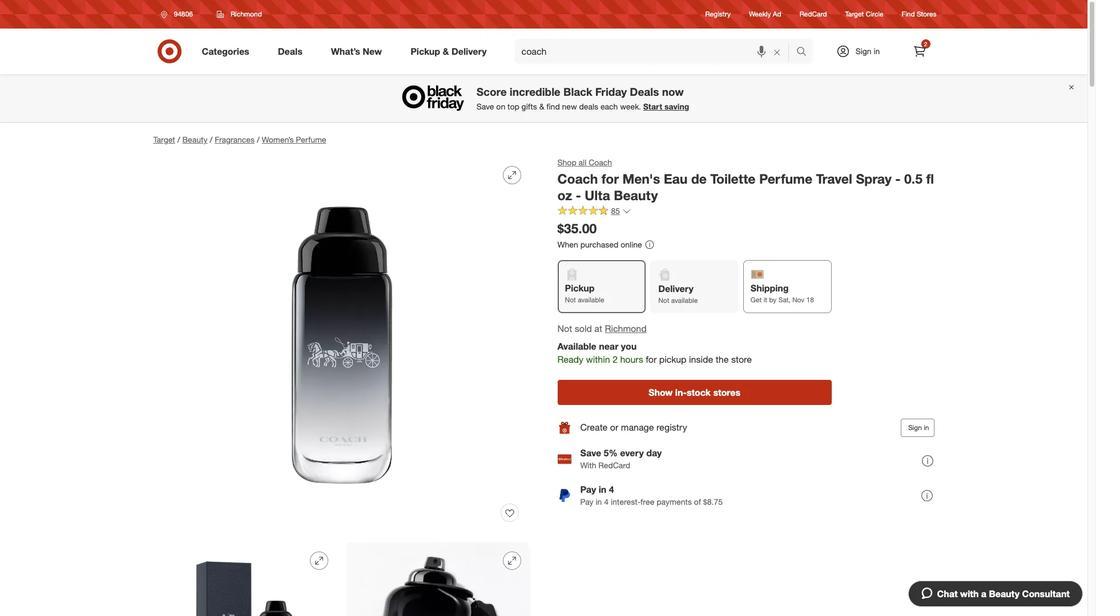 Task type: vqa. For each thing, say whether or not it's contained in the screenshot.
Coach to the bottom
yes



Task type: describe. For each thing, give the bounding box(es) containing it.
oz
[[558, 187, 572, 203]]

incredible
[[510, 85, 561, 98]]

shipping get it by sat, nov 18
[[751, 283, 814, 305]]

sign in inside sign in button
[[909, 424, 930, 432]]

save inside score incredible black friday deals now save on top gifts & find new deals each week. start saving
[[477, 102, 494, 111]]

categories
[[202, 45, 249, 57]]

inside
[[689, 354, 714, 366]]

target for target circle
[[846, 10, 864, 19]]

85
[[611, 206, 620, 216]]

now
[[662, 85, 684, 98]]

purchased
[[581, 240, 619, 250]]

of
[[694, 498, 701, 507]]

free
[[641, 498, 655, 507]]

eau
[[664, 171, 688, 187]]

with
[[961, 589, 979, 600]]

new
[[562, 102, 577, 111]]

score incredible black friday deals now save on top gifts & find new deals each week. start saving
[[477, 85, 690, 111]]

94806
[[174, 10, 193, 18]]

ulta
[[585, 187, 610, 203]]

when purchased online
[[558, 240, 642, 250]]

show
[[649, 387, 673, 399]]

store
[[732, 354, 752, 366]]

fl
[[927, 171, 934, 187]]

chat with a beauty consultant button
[[908, 581, 1083, 608]]

new
[[363, 45, 382, 57]]

target for target / beauty / fragrances / women's perfume
[[153, 135, 175, 145]]

search button
[[791, 39, 819, 66]]

0 horizontal spatial beauty
[[182, 135, 208, 145]]

by
[[770, 296, 777, 305]]

each
[[601, 102, 618, 111]]

with
[[581, 461, 597, 471]]

get
[[751, 296, 762, 305]]

5%
[[604, 448, 618, 459]]

beauty inside shop all coach coach for men's eau de toilette perfume travel spray - 0.5 fl oz - ulta beauty
[[614, 187, 658, 203]]

pickup for not
[[565, 283, 595, 294]]

pickup for &
[[411, 45, 440, 57]]

every
[[620, 448, 644, 459]]

beauty link
[[182, 135, 208, 145]]

women's
[[262, 135, 294, 145]]

available
[[558, 341, 597, 352]]

perfume inside shop all coach coach for men's eau de toilette perfume travel spray - 0.5 fl oz - ulta beauty
[[760, 171, 813, 187]]

& inside score incredible black friday deals now save on top gifts & find new deals each week. start saving
[[540, 102, 545, 111]]

coach for men&#39;s eau de toilette perfume travel spray - 0.5 fl oz - ulta beauty, 1 of 6 image
[[153, 157, 530, 534]]

redcard link
[[800, 9, 827, 19]]

0 vertical spatial 4
[[609, 485, 614, 496]]

available near you ready within 2 hours for pickup inside the store
[[558, 341, 752, 366]]

pickup & delivery link
[[401, 39, 501, 64]]

available for delivery
[[672, 297, 698, 305]]

deals
[[579, 102, 599, 111]]

delivery inside delivery not available
[[659, 283, 694, 295]]

0 vertical spatial delivery
[[452, 45, 487, 57]]

in inside button
[[924, 424, 930, 432]]

weekly
[[749, 10, 771, 19]]

a
[[982, 589, 987, 600]]

interest-
[[611, 498, 641, 507]]

deals inside score incredible black friday deals now save on top gifts & find new deals each week. start saving
[[630, 85, 659, 98]]

you
[[621, 341, 637, 352]]

spray
[[856, 171, 892, 187]]

categories link
[[192, 39, 264, 64]]

in-
[[676, 387, 687, 399]]

registry
[[706, 10, 731, 19]]

sold
[[575, 323, 592, 335]]

not for delivery
[[659, 297, 670, 305]]

within
[[586, 354, 610, 366]]

pickup not available
[[565, 283, 605, 305]]

stores
[[917, 10, 937, 19]]

2 pay from the top
[[581, 498, 594, 507]]

toilette
[[711, 171, 756, 187]]

sat,
[[779, 296, 791, 305]]

0 horizontal spatial perfume
[[296, 135, 326, 145]]

richmond button
[[605, 323, 647, 336]]

gifts
[[522, 102, 537, 111]]

create
[[581, 422, 608, 434]]

chat
[[938, 589, 958, 600]]

fragrances
[[215, 135, 255, 145]]

fragrances link
[[215, 135, 255, 145]]

consultant
[[1023, 589, 1070, 600]]

what's
[[331, 45, 360, 57]]

top
[[508, 102, 520, 111]]

beauty inside button
[[989, 589, 1020, 600]]

show in-stock stores button
[[558, 380, 832, 405]]

0 horizontal spatial sign
[[856, 46, 872, 56]]

registry link
[[706, 9, 731, 19]]

for inside shop all coach coach for men's eau de toilette perfume travel spray - 0.5 fl oz - ulta beauty
[[602, 171, 619, 187]]

18
[[807, 296, 814, 305]]

1 pay from the top
[[581, 485, 596, 496]]

redcard inside "save 5% every day with redcard"
[[599, 461, 631, 471]]

create or manage registry
[[581, 422, 687, 434]]

registry
[[657, 422, 687, 434]]

manage
[[621, 422, 654, 434]]

all
[[579, 158, 587, 167]]

save 5% every day with redcard
[[581, 448, 662, 471]]

sign inside button
[[909, 424, 922, 432]]

1 / from the left
[[178, 135, 180, 145]]

what's new link
[[321, 39, 396, 64]]

online
[[621, 240, 642, 250]]

0 horizontal spatial -
[[576, 187, 581, 203]]



Task type: locate. For each thing, give the bounding box(es) containing it.
0 vertical spatial -
[[896, 171, 901, 187]]

0 vertical spatial pickup
[[411, 45, 440, 57]]

for right hours
[[646, 354, 657, 366]]

not up 'available near you ready within 2 hours for pickup inside the store'
[[659, 297, 670, 305]]

black
[[564, 85, 593, 98]]

1 vertical spatial for
[[646, 354, 657, 366]]

coach
[[589, 158, 612, 167], [558, 171, 598, 187]]

pickup up sold
[[565, 283, 595, 294]]

0 vertical spatial beauty
[[182, 135, 208, 145]]

image gallery element
[[153, 157, 530, 617]]

for up ulta
[[602, 171, 619, 187]]

on
[[497, 102, 506, 111]]

find stores
[[902, 10, 937, 19]]

1 vertical spatial redcard
[[599, 461, 631, 471]]

or
[[610, 422, 619, 434]]

save
[[477, 102, 494, 111], [581, 448, 602, 459]]

0 vertical spatial richmond
[[231, 10, 262, 18]]

target link
[[153, 135, 175, 145]]

perfume
[[296, 135, 326, 145], [760, 171, 813, 187]]

for inside 'available near you ready within 2 hours for pickup inside the store'
[[646, 354, 657, 366]]

find
[[547, 102, 560, 111]]

target circle link
[[846, 9, 884, 19]]

1 vertical spatial pickup
[[565, 283, 595, 294]]

2
[[925, 41, 928, 47], [613, 354, 618, 366]]

$35.00
[[558, 221, 597, 237]]

1 horizontal spatial for
[[646, 354, 657, 366]]

- left 0.5
[[896, 171, 901, 187]]

men's
[[623, 171, 660, 187]]

pickup inside pickup & delivery link
[[411, 45, 440, 57]]

find
[[902, 10, 915, 19]]

not inside delivery not available
[[659, 297, 670, 305]]

0 horizontal spatial delivery
[[452, 45, 487, 57]]

circle
[[866, 10, 884, 19]]

show in-stock stores
[[649, 387, 741, 399]]

1 vertical spatial 2
[[613, 354, 618, 366]]

not inside pickup not available
[[565, 296, 576, 305]]

1 horizontal spatial deals
[[630, 85, 659, 98]]

not sold at richmond
[[558, 323, 647, 335]]

1 vertical spatial deals
[[630, 85, 659, 98]]

/
[[178, 135, 180, 145], [210, 135, 213, 145], [257, 135, 260, 145]]

0 horizontal spatial save
[[477, 102, 494, 111]]

pickup right the new
[[411, 45, 440, 57]]

women's perfume link
[[262, 135, 326, 145]]

0 horizontal spatial deals
[[278, 45, 303, 57]]

sign in inside the 'sign in' link
[[856, 46, 880, 56]]

&
[[443, 45, 449, 57], [540, 102, 545, 111]]

0 horizontal spatial for
[[602, 171, 619, 187]]

richmond
[[231, 10, 262, 18], [605, 323, 647, 335]]

shop
[[558, 158, 577, 167]]

ready
[[558, 354, 584, 366]]

0 horizontal spatial pickup
[[411, 45, 440, 57]]

week.
[[620, 102, 641, 111]]

0 vertical spatial sign
[[856, 46, 872, 56]]

3 / from the left
[[257, 135, 260, 145]]

0 horizontal spatial sign in
[[856, 46, 880, 56]]

1 vertical spatial perfume
[[760, 171, 813, 187]]

1 horizontal spatial available
[[672, 297, 698, 305]]

pickup inside pickup not available
[[565, 283, 595, 294]]

1 horizontal spatial 2
[[925, 41, 928, 47]]

2 horizontal spatial /
[[257, 135, 260, 145]]

$8.75
[[704, 498, 723, 507]]

/ right target link on the left top of the page
[[178, 135, 180, 145]]

1 horizontal spatial -
[[896, 171, 901, 187]]

beauty right a
[[989, 589, 1020, 600]]

for
[[602, 171, 619, 187], [646, 354, 657, 366]]

save inside "save 5% every day with redcard"
[[581, 448, 602, 459]]

0 vertical spatial save
[[477, 102, 494, 111]]

what's new
[[331, 45, 382, 57]]

0 horizontal spatial available
[[578, 296, 605, 305]]

1 vertical spatial sign
[[909, 424, 922, 432]]

0 vertical spatial perfume
[[296, 135, 326, 145]]

deals up start
[[630, 85, 659, 98]]

score
[[477, 85, 507, 98]]

sign in link
[[827, 39, 898, 64]]

weekly ad link
[[749, 9, 782, 19]]

1 horizontal spatial save
[[581, 448, 602, 459]]

1 horizontal spatial target
[[846, 10, 864, 19]]

0 vertical spatial coach
[[589, 158, 612, 167]]

available
[[578, 296, 605, 305], [672, 297, 698, 305]]

What can we help you find? suggestions appear below search field
[[515, 39, 799, 64]]

1 horizontal spatial /
[[210, 135, 213, 145]]

start
[[644, 102, 663, 111]]

save left the on on the top of the page
[[477, 102, 494, 111]]

1 vertical spatial &
[[540, 102, 545, 111]]

richmond inside richmond dropdown button
[[231, 10, 262, 18]]

0 vertical spatial for
[[602, 171, 619, 187]]

target left beauty link
[[153, 135, 175, 145]]

sign
[[856, 46, 872, 56], [909, 424, 922, 432]]

perfume right women's
[[296, 135, 326, 145]]

target left the 'circle'
[[846, 10, 864, 19]]

at
[[595, 323, 603, 335]]

pickup & delivery
[[411, 45, 487, 57]]

0 horizontal spatial 2
[[613, 354, 618, 366]]

0.5
[[905, 171, 923, 187]]

- right oz
[[576, 187, 581, 203]]

1 vertical spatial pay
[[581, 498, 594, 507]]

saving
[[665, 102, 690, 111]]

it
[[764, 296, 768, 305]]

1 horizontal spatial delivery
[[659, 283, 694, 295]]

2 link
[[907, 39, 932, 64]]

save up the with
[[581, 448, 602, 459]]

target / beauty / fragrances / women's perfume
[[153, 135, 326, 145]]

perfume left travel
[[760, 171, 813, 187]]

0 horizontal spatial &
[[443, 45, 449, 57]]

1 vertical spatial -
[[576, 187, 581, 203]]

0 vertical spatial deals
[[278, 45, 303, 57]]

deals
[[278, 45, 303, 57], [630, 85, 659, 98]]

near
[[599, 341, 619, 352]]

1 horizontal spatial redcard
[[800, 10, 827, 19]]

redcard right ad
[[800, 10, 827, 19]]

deals left what's
[[278, 45, 303, 57]]

beauty down men's
[[614, 187, 658, 203]]

coach down all
[[558, 171, 598, 187]]

2 / from the left
[[210, 135, 213, 145]]

chat with a beauty consultant
[[938, 589, 1070, 600]]

richmond button
[[210, 4, 269, 25]]

0 horizontal spatial redcard
[[599, 461, 631, 471]]

1 horizontal spatial &
[[540, 102, 545, 111]]

pay in 4 pay in 4 interest-free payments of $8.75
[[581, 485, 723, 507]]

0 vertical spatial pay
[[581, 485, 596, 496]]

1 vertical spatial delivery
[[659, 283, 694, 295]]

pickup
[[659, 354, 687, 366]]

1 vertical spatial target
[[153, 135, 175, 145]]

1 vertical spatial beauty
[[614, 187, 658, 203]]

delivery not available
[[659, 283, 698, 305]]

available inside pickup not available
[[578, 296, 605, 305]]

shop all coach coach for men's eau de toilette perfume travel spray - 0.5 fl oz - ulta beauty
[[558, 158, 934, 203]]

day
[[647, 448, 662, 459]]

/ left women's
[[257, 135, 260, 145]]

1 vertical spatial richmond
[[605, 323, 647, 335]]

4 up interest-
[[609, 485, 614, 496]]

2 inside 'available near you ready within 2 hours for pickup inside the store'
[[613, 354, 618, 366]]

1 horizontal spatial pickup
[[565, 283, 595, 294]]

0 vertical spatial sign in
[[856, 46, 880, 56]]

0 horizontal spatial target
[[153, 135, 175, 145]]

richmond up categories link
[[231, 10, 262, 18]]

0 vertical spatial 2
[[925, 41, 928, 47]]

2 horizontal spatial beauty
[[989, 589, 1020, 600]]

de
[[692, 171, 707, 187]]

coach for men&#39;s eau de toilette perfume travel spray - 0.5 fl oz - ulta beauty, 2 of 6 image
[[153, 543, 337, 617]]

1 vertical spatial sign in
[[909, 424, 930, 432]]

0 horizontal spatial richmond
[[231, 10, 262, 18]]

friday
[[596, 85, 627, 98]]

coach for men&#39;s eau de toilette perfume travel spray - 0.5 fl oz - ulta beauty, 3 of 6 image
[[346, 543, 530, 617]]

2 down near
[[613, 354, 618, 366]]

available inside delivery not available
[[672, 297, 698, 305]]

not left sold
[[558, 323, 572, 335]]

delivery
[[452, 45, 487, 57], [659, 283, 694, 295]]

4 left interest-
[[604, 498, 609, 507]]

in
[[874, 46, 880, 56], [924, 424, 930, 432], [599, 485, 607, 496], [596, 498, 602, 507]]

0 vertical spatial target
[[846, 10, 864, 19]]

ad
[[773, 10, 782, 19]]

0 vertical spatial redcard
[[800, 10, 827, 19]]

1 vertical spatial coach
[[558, 171, 598, 187]]

0 horizontal spatial /
[[178, 135, 180, 145]]

payments
[[657, 498, 692, 507]]

1 vertical spatial save
[[581, 448, 602, 459]]

sign in
[[856, 46, 880, 56], [909, 424, 930, 432]]

when
[[558, 240, 578, 250]]

pay
[[581, 485, 596, 496], [581, 498, 594, 507]]

not for pickup
[[565, 296, 576, 305]]

not
[[565, 296, 576, 305], [659, 297, 670, 305], [558, 323, 572, 335]]

1 horizontal spatial richmond
[[605, 323, 647, 335]]

weekly ad
[[749, 10, 782, 19]]

1 horizontal spatial perfume
[[760, 171, 813, 187]]

1 vertical spatial 4
[[604, 498, 609, 507]]

richmond up you on the bottom right
[[605, 323, 647, 335]]

0 vertical spatial &
[[443, 45, 449, 57]]

/ right beauty link
[[210, 135, 213, 145]]

search
[[791, 47, 819, 58]]

2 down stores
[[925, 41, 928, 47]]

coach right all
[[589, 158, 612, 167]]

2 vertical spatial beauty
[[989, 589, 1020, 600]]

available for pickup
[[578, 296, 605, 305]]

redcard down '5%'
[[599, 461, 631, 471]]

1 horizontal spatial sign
[[909, 424, 922, 432]]

target circle
[[846, 10, 884, 19]]

find stores link
[[902, 9, 937, 19]]

beauty right target link on the left top of the page
[[182, 135, 208, 145]]

stock
[[687, 387, 711, 399]]

nov
[[793, 296, 805, 305]]

the
[[716, 354, 729, 366]]

1 horizontal spatial beauty
[[614, 187, 658, 203]]

hours
[[620, 354, 644, 366]]

1 horizontal spatial sign in
[[909, 424, 930, 432]]

not up sold
[[565, 296, 576, 305]]



